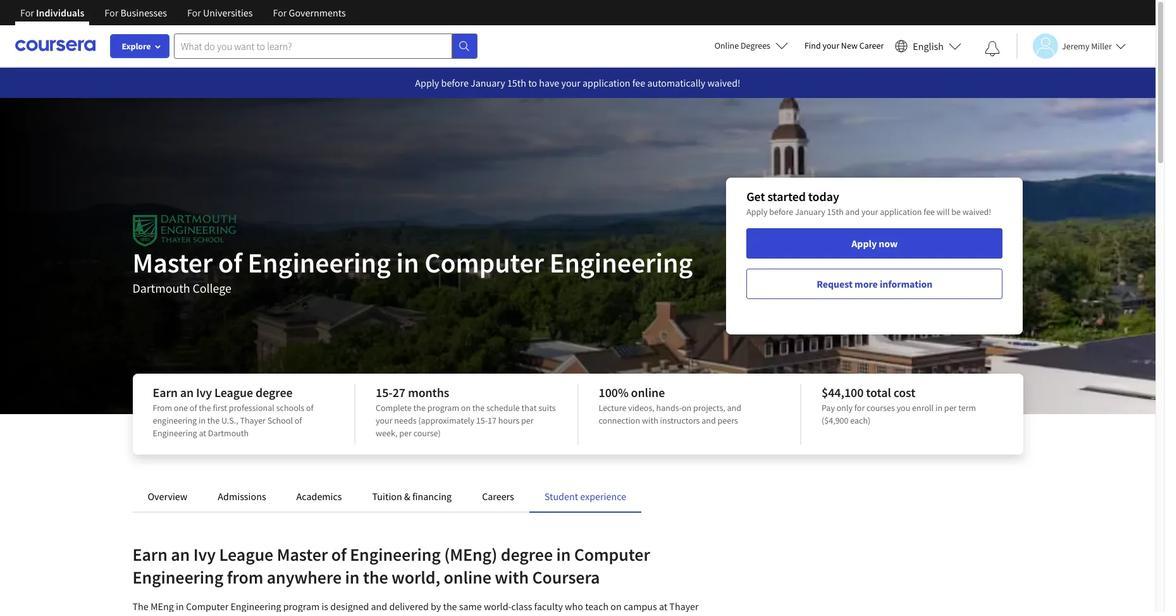 Task type: locate. For each thing, give the bounding box(es) containing it.
0 horizontal spatial master
[[133, 246, 213, 280]]

and up apply now button
[[846, 206, 860, 218]]

in
[[397, 246, 419, 280], [936, 403, 943, 414], [199, 415, 206, 427], [557, 544, 571, 567], [345, 567, 360, 589]]

dartmouth
[[133, 280, 190, 296], [208, 428, 249, 439]]

application up now
[[881, 206, 922, 218]]

0 vertical spatial earn
[[153, 385, 178, 401]]

1 horizontal spatial degree
[[501, 544, 553, 567]]

will
[[937, 206, 950, 218]]

enroll
[[913, 403, 934, 414]]

automatically
[[648, 77, 706, 89]]

academics
[[297, 491, 342, 503]]

career
[[860, 40, 884, 51]]

0 vertical spatial and
[[846, 206, 860, 218]]

on up instructors
[[682, 403, 692, 414]]

with down videos,
[[642, 415, 659, 427]]

dartmouth left college
[[133, 280, 190, 296]]

1 horizontal spatial 15th
[[828, 206, 844, 218]]

0 horizontal spatial degree
[[256, 385, 293, 401]]

of
[[218, 246, 242, 280], [190, 403, 197, 414], [306, 403, 314, 414], [295, 415, 302, 427], [332, 544, 347, 567]]

1 vertical spatial january
[[796, 206, 826, 218]]

earn an ivy league master of engineering (meng) degree in computer engineering from anywhere in the world, online with coursera
[[133, 544, 651, 589]]

15-
[[376, 385, 393, 401], [476, 415, 488, 427]]

before
[[442, 77, 469, 89], [770, 206, 794, 218]]

complete
[[376, 403, 412, 414]]

for for universities
[[187, 6, 201, 19]]

0 vertical spatial 15th
[[508, 77, 527, 89]]

1 vertical spatial earn
[[133, 544, 168, 567]]

one
[[174, 403, 188, 414]]

that
[[522, 403, 537, 414]]

1 for from the left
[[20, 6, 34, 19]]

school
[[268, 415, 293, 427]]

for left governments
[[273, 6, 287, 19]]

connection
[[599, 415, 641, 427]]

2 vertical spatial apply
[[852, 237, 877, 250]]

overview
[[148, 491, 188, 503]]

engineering
[[248, 246, 391, 280], [550, 246, 693, 280], [153, 428, 197, 439], [350, 544, 441, 567], [133, 567, 224, 589]]

0 horizontal spatial online
[[444, 567, 492, 589]]

apply
[[415, 77, 440, 89], [747, 206, 768, 218], [852, 237, 877, 250]]

0 horizontal spatial per
[[400, 428, 412, 439]]

in inside $44,100 total cost pay only for courses you enroll in per term ($4,900 each)
[[936, 403, 943, 414]]

27
[[393, 385, 406, 401]]

0 horizontal spatial application
[[583, 77, 631, 89]]

an up one
[[180, 385, 194, 401]]

17
[[488, 415, 497, 427]]

an inside earn an ivy league degree from one of the first professional schools of engineering in the u.s., thayer school of engineering at dartmouth
[[180, 385, 194, 401]]

0 vertical spatial apply
[[415, 77, 440, 89]]

ivy left 'from'
[[193, 544, 216, 567]]

for left businesses
[[105, 6, 119, 19]]

and
[[846, 206, 860, 218], [728, 403, 742, 414], [702, 415, 716, 427]]

anywhere
[[267, 567, 342, 589]]

earn
[[153, 385, 178, 401], [133, 544, 168, 567]]

videos,
[[629, 403, 655, 414]]

0 horizontal spatial and
[[702, 415, 716, 427]]

1 vertical spatial degree
[[501, 544, 553, 567]]

an for earn an ivy league master of engineering (meng) degree in computer engineering from anywhere in the world, online with coursera
[[171, 544, 190, 567]]

your up apply now button
[[862, 206, 879, 218]]

computer inside master of engineering in computer engineering dartmouth college
[[425, 246, 544, 280]]

your right have
[[562, 77, 581, 89]]

admissions
[[218, 491, 266, 503]]

(meng)
[[445, 544, 498, 567]]

2 for from the left
[[105, 6, 119, 19]]

waived! down online on the top
[[708, 77, 741, 89]]

1 vertical spatial ivy
[[193, 544, 216, 567]]

with inside the 100% online lecture videos, hands-on projects, and connection with instructors and peers
[[642, 415, 659, 427]]

1 horizontal spatial and
[[728, 403, 742, 414]]

2 horizontal spatial per
[[945, 403, 957, 414]]

schedule
[[487, 403, 520, 414]]

and for 100% online
[[728, 403, 742, 414]]

apply for apply before january 15th to have your application fee automatically waived!
[[415, 77, 440, 89]]

fee
[[633, 77, 646, 89], [924, 206, 936, 218]]

the left "world,"
[[363, 567, 388, 589]]

banner navigation
[[10, 0, 356, 35]]

new
[[842, 40, 858, 51]]

and down projects,
[[702, 415, 716, 427]]

1 vertical spatial master
[[277, 544, 328, 567]]

None search field
[[174, 33, 478, 59]]

your inside 15-27 months complete the program on the schedule that suits your needs (approximately 15-17 hours per week, per course)
[[376, 415, 393, 427]]

1 horizontal spatial waived!
[[963, 206, 992, 218]]

league
[[215, 385, 253, 401], [219, 544, 274, 567]]

an down overview
[[171, 544, 190, 567]]

earn up from
[[153, 385, 178, 401]]

0 horizontal spatial 15th
[[508, 77, 527, 89]]

january down today
[[796, 206, 826, 218]]

before inside "get started today apply before january 15th and your application fee will be waived!"
[[770, 206, 794, 218]]

league down admissions
[[219, 544, 274, 567]]

online up videos,
[[631, 385, 665, 401]]

the down first at left
[[208, 415, 220, 427]]

dartmouth down u.s.,
[[208, 428, 249, 439]]

tuition & financing
[[373, 491, 452, 503]]

with inside earn an ivy league master of engineering (meng) degree in computer engineering from anywhere in the world, online with coursera
[[495, 567, 529, 589]]

with left coursera
[[495, 567, 529, 589]]

0 vertical spatial an
[[180, 385, 194, 401]]

15- down schedule at the left bottom of the page
[[476, 415, 488, 427]]

ivy inside earn an ivy league degree from one of the first professional schools of engineering in the u.s., thayer school of engineering at dartmouth
[[196, 385, 212, 401]]

degrees
[[741, 40, 771, 51]]

online degrees button
[[705, 32, 799, 59]]

ivy inside earn an ivy league master of engineering (meng) degree in computer engineering from anywhere in the world, online with coursera
[[193, 544, 216, 567]]

online
[[631, 385, 665, 401], [444, 567, 492, 589]]

degree
[[256, 385, 293, 401], [501, 544, 553, 567]]

degree up schools
[[256, 385, 293, 401]]

1 vertical spatial waived!
[[963, 206, 992, 218]]

0 horizontal spatial apply
[[415, 77, 440, 89]]

0 vertical spatial degree
[[256, 385, 293, 401]]

businesses
[[121, 6, 167, 19]]

1 horizontal spatial before
[[770, 206, 794, 218]]

for governments
[[273, 6, 346, 19]]

the left schedule at the left bottom of the page
[[473, 403, 485, 414]]

1 horizontal spatial master
[[277, 544, 328, 567]]

in inside earn an ivy league degree from one of the first professional schools of engineering in the u.s., thayer school of engineering at dartmouth
[[199, 415, 206, 427]]

2 horizontal spatial and
[[846, 206, 860, 218]]

earn inside earn an ivy league master of engineering (meng) degree in computer engineering from anywhere in the world, online with coursera
[[133, 544, 168, 567]]

1 horizontal spatial fee
[[924, 206, 936, 218]]

15th down today
[[828, 206, 844, 218]]

jeremy miller
[[1063, 40, 1113, 52]]

0 horizontal spatial waived!
[[708, 77, 741, 89]]

per
[[945, 403, 957, 414], [522, 415, 534, 427], [400, 428, 412, 439]]

0 vertical spatial ivy
[[196, 385, 212, 401]]

2 on from the left
[[682, 403, 692, 414]]

1 horizontal spatial application
[[881, 206, 922, 218]]

thayer
[[240, 415, 266, 427]]

engineering
[[153, 415, 197, 427]]

1 vertical spatial fee
[[924, 206, 936, 218]]

fee left automatically
[[633, 77, 646, 89]]

and up peers
[[728, 403, 742, 414]]

0 vertical spatial january
[[471, 77, 506, 89]]

league inside earn an ivy league master of engineering (meng) degree in computer engineering from anywhere in the world, online with coursera
[[219, 544, 274, 567]]

you
[[897, 403, 911, 414]]

1 vertical spatial 15-
[[476, 415, 488, 427]]

only
[[837, 403, 853, 414]]

careers link
[[482, 491, 514, 503]]

3 for from the left
[[187, 6, 201, 19]]

instructors
[[661, 415, 700, 427]]

1 on from the left
[[461, 403, 471, 414]]

college
[[193, 280, 232, 296]]

fee left will
[[924, 206, 936, 218]]

1 vertical spatial an
[[171, 544, 190, 567]]

your up week,
[[376, 415, 393, 427]]

1 vertical spatial with
[[495, 567, 529, 589]]

0 vertical spatial with
[[642, 415, 659, 427]]

15-27 months complete the program on the schedule that suits your needs (approximately 15-17 hours per week, per course)
[[376, 385, 556, 439]]

0 vertical spatial online
[[631, 385, 665, 401]]

apply for apply now
[[852, 237, 877, 250]]

0 horizontal spatial dartmouth
[[133, 280, 190, 296]]

1 vertical spatial before
[[770, 206, 794, 218]]

today
[[809, 189, 840, 204]]

per down needs
[[400, 428, 412, 439]]

an inside earn an ivy league master of engineering (meng) degree in computer engineering from anywhere in the world, online with coursera
[[171, 544, 190, 567]]

projects,
[[694, 403, 726, 414]]

4 for from the left
[[273, 6, 287, 19]]

2 vertical spatial per
[[400, 428, 412, 439]]

league inside earn an ivy league degree from one of the first professional schools of engineering in the u.s., thayer school of engineering at dartmouth
[[215, 385, 253, 401]]

suits
[[539, 403, 556, 414]]

apply inside button
[[852, 237, 877, 250]]

0 horizontal spatial with
[[495, 567, 529, 589]]

0 vertical spatial dartmouth
[[133, 280, 190, 296]]

0 horizontal spatial before
[[442, 77, 469, 89]]

peers
[[718, 415, 739, 427]]

per down that
[[522, 415, 534, 427]]

1 horizontal spatial with
[[642, 415, 659, 427]]

degree right the (meng)
[[501, 544, 553, 567]]

1 vertical spatial apply
[[747, 206, 768, 218]]

academics link
[[297, 491, 342, 503]]

per left "term"
[[945, 403, 957, 414]]

0 horizontal spatial january
[[471, 77, 506, 89]]

$44,100 total cost pay only for courses you enroll in per term ($4,900 each)
[[822, 385, 977, 427]]

1 vertical spatial dartmouth
[[208, 428, 249, 439]]

for for businesses
[[105, 6, 119, 19]]

1 horizontal spatial online
[[631, 385, 665, 401]]

waived! right be
[[963, 206, 992, 218]]

1 vertical spatial and
[[728, 403, 742, 414]]

1 vertical spatial 15th
[[828, 206, 844, 218]]

your right find
[[823, 40, 840, 51]]

1 horizontal spatial computer
[[575, 544, 651, 567]]

online right "world,"
[[444, 567, 492, 589]]

league for degree
[[215, 385, 253, 401]]

league up first at left
[[215, 385, 253, 401]]

waived!
[[708, 77, 741, 89], [963, 206, 992, 218]]

engineering inside earn an ivy league degree from one of the first professional schools of engineering in the u.s., thayer school of engineering at dartmouth
[[153, 428, 197, 439]]

jeremy
[[1063, 40, 1090, 52]]

application
[[583, 77, 631, 89], [881, 206, 922, 218]]

on
[[461, 403, 471, 414], [682, 403, 692, 414]]

online degrees
[[715, 40, 771, 51]]

online inside earn an ivy league master of engineering (meng) degree in computer engineering from anywhere in the world, online with coursera
[[444, 567, 492, 589]]

0 vertical spatial 15-
[[376, 385, 393, 401]]

1 horizontal spatial january
[[796, 206, 826, 218]]

15th left to
[[508, 77, 527, 89]]

online inside the 100% online lecture videos, hands-on projects, and connection with instructors and peers
[[631, 385, 665, 401]]

0 horizontal spatial on
[[461, 403, 471, 414]]

1 vertical spatial per
[[522, 415, 534, 427]]

1 horizontal spatial dartmouth
[[208, 428, 249, 439]]

earn for earn an ivy league degree from one of the first professional schools of engineering in the u.s., thayer school of engineering at dartmouth
[[153, 385, 178, 401]]

on inside the 100% online lecture videos, hands-on projects, and connection with instructors and peers
[[682, 403, 692, 414]]

application right have
[[583, 77, 631, 89]]

master inside earn an ivy league master of engineering (meng) degree in computer engineering from anywhere in the world, online with coursera
[[277, 544, 328, 567]]

1 vertical spatial league
[[219, 544, 274, 567]]

careers
[[482, 491, 514, 503]]

1 vertical spatial online
[[444, 567, 492, 589]]

january left to
[[471, 77, 506, 89]]

0 vertical spatial league
[[215, 385, 253, 401]]

0 vertical spatial computer
[[425, 246, 544, 280]]

&
[[404, 491, 411, 503]]

financing
[[413, 491, 452, 503]]

0 vertical spatial fee
[[633, 77, 646, 89]]

earn inside earn an ivy league degree from one of the first professional schools of engineering in the u.s., thayer school of engineering at dartmouth
[[153, 385, 178, 401]]

2 horizontal spatial apply
[[852, 237, 877, 250]]

ivy up the engineering at left bottom
[[196, 385, 212, 401]]

0 vertical spatial master
[[133, 246, 213, 280]]

request more information
[[817, 278, 933, 291]]

1 horizontal spatial apply
[[747, 206, 768, 218]]

0 vertical spatial per
[[945, 403, 957, 414]]

15- up the complete
[[376, 385, 393, 401]]

1 vertical spatial application
[[881, 206, 922, 218]]

for left universities on the top left
[[187, 6, 201, 19]]

for left individuals
[[20, 6, 34, 19]]

1 horizontal spatial on
[[682, 403, 692, 414]]

0 horizontal spatial computer
[[425, 246, 544, 280]]

for universities
[[187, 6, 253, 19]]

on right program
[[461, 403, 471, 414]]

ivy
[[196, 385, 212, 401], [193, 544, 216, 567]]

earn down overview
[[133, 544, 168, 567]]

0 vertical spatial waived!
[[708, 77, 741, 89]]

1 vertical spatial computer
[[575, 544, 651, 567]]

and inside "get started today apply before january 15th and your application fee will be waived!"
[[846, 206, 860, 218]]



Task type: describe. For each thing, give the bounding box(es) containing it.
find
[[805, 40, 821, 51]]

apply now
[[852, 237, 898, 250]]

schools
[[276, 403, 305, 414]]

and for get started today
[[846, 206, 860, 218]]

each)
[[851, 415, 871, 427]]

15th inside "get started today apply before january 15th and your application fee will be waived!"
[[828, 206, 844, 218]]

u.s.,
[[222, 415, 238, 427]]

for for governments
[[273, 6, 287, 19]]

(approximately
[[419, 415, 475, 427]]

be
[[952, 206, 961, 218]]

the down months
[[414, 403, 426, 414]]

What do you want to learn? text field
[[174, 33, 453, 59]]

course)
[[414, 428, 441, 439]]

now
[[879, 237, 898, 250]]

to
[[529, 77, 537, 89]]

earn an ivy league degree from one of the first professional schools of engineering in the u.s., thayer school of engineering at dartmouth
[[153, 385, 314, 439]]

1 horizontal spatial per
[[522, 415, 534, 427]]

needs
[[395, 415, 417, 427]]

for businesses
[[105, 6, 167, 19]]

request
[[817, 278, 853, 291]]

computer inside earn an ivy league master of engineering (meng) degree in computer engineering from anywhere in the world, online with coursera
[[575, 544, 651, 567]]

total
[[867, 385, 892, 401]]

degree inside earn an ivy league master of engineering (meng) degree in computer engineering from anywhere in the world, online with coursera
[[501, 544, 553, 567]]

overview link
[[148, 491, 188, 503]]

dartmouth inside master of engineering in computer engineering dartmouth college
[[133, 280, 190, 296]]

fee inside "get started today apply before january 15th and your application fee will be waived!"
[[924, 206, 936, 218]]

1 horizontal spatial 15-
[[476, 415, 488, 427]]

0 horizontal spatial 15-
[[376, 385, 393, 401]]

governments
[[289, 6, 346, 19]]

tuition & financing link
[[373, 491, 452, 503]]

courses
[[867, 403, 896, 414]]

have
[[539, 77, 560, 89]]

cost
[[894, 385, 916, 401]]

master inside master of engineering in computer engineering dartmouth college
[[133, 246, 213, 280]]

0 vertical spatial before
[[442, 77, 469, 89]]

the inside earn an ivy league master of engineering (meng) degree in computer engineering from anywhere in the world, online with coursera
[[363, 567, 388, 589]]

for
[[855, 403, 865, 414]]

first
[[213, 403, 227, 414]]

application inside "get started today apply before january 15th and your application fee will be waived!"
[[881, 206, 922, 218]]

on inside 15-27 months complete the program on the schedule that suits your needs (approximately 15-17 hours per week, per course)
[[461, 403, 471, 414]]

jeremy miller button
[[1017, 33, 1127, 59]]

hours
[[499, 415, 520, 427]]

months
[[408, 385, 450, 401]]

explore
[[122, 41, 151, 52]]

english
[[914, 40, 944, 52]]

get
[[747, 189, 766, 204]]

apply now button
[[747, 229, 1004, 259]]

pay
[[822, 403, 835, 414]]

ivy for anywhere
[[193, 544, 216, 567]]

program
[[428, 403, 460, 414]]

started
[[768, 189, 806, 204]]

100%
[[599, 385, 629, 401]]

apply before january 15th to have your application fee automatically waived!
[[415, 77, 741, 89]]

student experience link
[[545, 491, 627, 503]]

experience
[[581, 491, 627, 503]]

degree inside earn an ivy league degree from one of the first professional schools of engineering in the u.s., thayer school of engineering at dartmouth
[[256, 385, 293, 401]]

coursera image
[[15, 36, 96, 56]]

your inside "get started today apply before january 15th and your application fee will be waived!"
[[862, 206, 879, 218]]

the left first at left
[[199, 403, 211, 414]]

$44,100
[[822, 385, 864, 401]]

apply inside "get started today apply before january 15th and your application fee will be waived!"
[[747, 206, 768, 218]]

coursera
[[533, 567, 600, 589]]

of inside earn an ivy league master of engineering (meng) degree in computer engineering from anywhere in the world, online with coursera
[[332, 544, 347, 567]]

online
[[715, 40, 739, 51]]

january inside "get started today apply before january 15th and your application fee will be waived!"
[[796, 206, 826, 218]]

of inside master of engineering in computer engineering dartmouth college
[[218, 246, 242, 280]]

explore button
[[111, 35, 169, 58]]

for individuals
[[20, 6, 84, 19]]

lecture
[[599, 403, 627, 414]]

ivy for engineering
[[196, 385, 212, 401]]

dartmouth college logo image
[[133, 215, 236, 247]]

miller
[[1092, 40, 1113, 52]]

per inside $44,100 total cost pay only for courses you enroll in per term ($4,900 each)
[[945, 403, 957, 414]]

an for earn an ivy league degree from one of the first professional schools of engineering in the u.s., thayer school of engineering at dartmouth
[[180, 385, 194, 401]]

from
[[227, 567, 263, 589]]

for for individuals
[[20, 6, 34, 19]]

show notifications image
[[986, 41, 1001, 56]]

find your new career
[[805, 40, 884, 51]]

in inside master of engineering in computer engineering dartmouth college
[[397, 246, 419, 280]]

universities
[[203, 6, 253, 19]]

2 vertical spatial and
[[702, 415, 716, 427]]

find your new career link
[[799, 38, 891, 54]]

from
[[153, 403, 172, 414]]

0 vertical spatial application
[[583, 77, 631, 89]]

hands-
[[657, 403, 682, 414]]

100% online lecture videos, hands-on projects, and connection with instructors and peers
[[599, 385, 742, 427]]

($4,900
[[822, 415, 849, 427]]

league for master
[[219, 544, 274, 567]]

admissions link
[[218, 491, 266, 503]]

professional
[[229, 403, 275, 414]]

earn for earn an ivy league master of engineering (meng) degree in computer engineering from anywhere in the world, online with coursera
[[133, 544, 168, 567]]

master of engineering in computer engineering dartmouth college
[[133, 246, 693, 296]]

week,
[[376, 428, 398, 439]]

term
[[959, 403, 977, 414]]

tuition
[[373, 491, 402, 503]]

world,
[[392, 567, 441, 589]]

request more information button
[[747, 269, 1004, 299]]

individuals
[[36, 6, 84, 19]]

waived! inside "get started today apply before january 15th and your application fee will be waived!"
[[963, 206, 992, 218]]

your inside find your new career link
[[823, 40, 840, 51]]

more
[[855, 278, 878, 291]]

english button
[[891, 25, 967, 66]]

dartmouth inside earn an ivy league degree from one of the first professional schools of engineering in the u.s., thayer school of engineering at dartmouth
[[208, 428, 249, 439]]

at
[[199, 428, 206, 439]]

0 horizontal spatial fee
[[633, 77, 646, 89]]



Task type: vqa. For each thing, say whether or not it's contained in the screenshot.
months
yes



